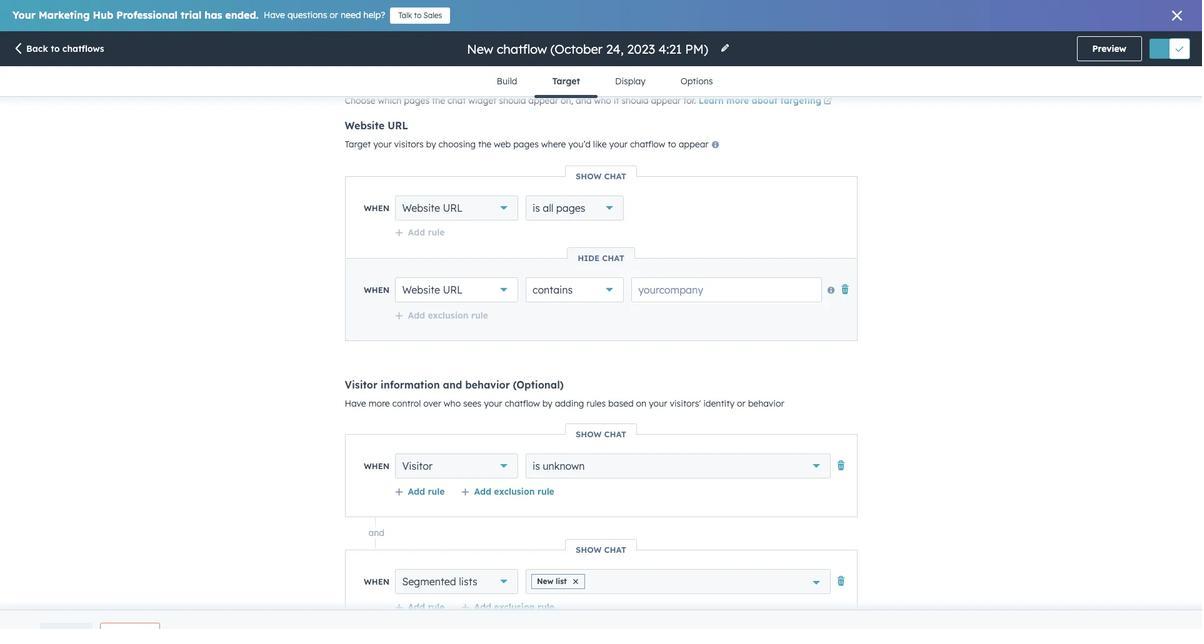 Task type: vqa. For each thing, say whether or not it's contained in the screenshot.
1st "by" from the left
no



Task type: describe. For each thing, give the bounding box(es) containing it.
(optional)
[[513, 379, 564, 391]]

add exclusion rule for segmented lists
[[474, 602, 554, 613]]

add for add exclusion rule button to the top
[[408, 310, 425, 321]]

have more control over who sees your chatflow by adding rules based on your visitors' identity or behavior
[[345, 398, 784, 409]]

0 vertical spatial add exclusion rule button
[[395, 310, 488, 321]]

visitor button
[[395, 454, 518, 479]]

learn more about targeting link
[[699, 94, 835, 109]]

build
[[497, 76, 517, 87]]

marketing
[[39, 9, 90, 21]]

0 vertical spatial add exclusion rule
[[408, 310, 488, 321]]

is for is unknown
[[533, 460, 540, 473]]

segmented lists
[[402, 576, 477, 588]]

target for target
[[552, 76, 580, 87]]

target your visitors by choosing the web pages where you'd like your chatflow to appear
[[345, 139, 711, 150]]

when for segmented lists popup button
[[364, 577, 389, 587]]

add for add exclusion rule button for visitor
[[474, 486, 491, 498]]

1 link opens in a new window image from the top
[[824, 94, 832, 109]]

about
[[752, 95, 778, 106]]

2 horizontal spatial to
[[668, 139, 676, 150]]

website for contains
[[402, 284, 440, 296]]

learn
[[699, 95, 724, 106]]

add rule for segmented lists
[[408, 602, 445, 613]]

it
[[614, 95, 619, 106]]

pages for all
[[556, 202, 585, 214]]

add exclusion rule button for segmented lists
[[461, 602, 554, 613]]

is all pages button
[[526, 196, 624, 221]]

choosing
[[439, 139, 476, 150]]

exclusion for segmented lists
[[494, 602, 535, 613]]

choose
[[345, 95, 375, 106]]

2 show chat from the top
[[576, 429, 626, 439]]

0 vertical spatial close image
[[1172, 11, 1182, 21]]

hide chat link
[[568, 253, 634, 263]]

website url button for contains
[[395, 278, 518, 303]]

add rule button for visitor
[[395, 486, 445, 498]]

targeting
[[780, 95, 821, 106]]

add for add rule button associated with segmented lists
[[408, 602, 425, 613]]

2 should from the left
[[622, 95, 649, 106]]

chat for website url
[[604, 171, 626, 181]]

lists
[[459, 576, 477, 588]]

like
[[593, 139, 607, 150]]

options
[[681, 76, 713, 87]]

choose which pages the chat widget should appear on, and who it should appear for.
[[345, 95, 699, 106]]

list
[[556, 577, 567, 586]]

show chat link for lists
[[566, 545, 636, 555]]

0 horizontal spatial chatflow
[[505, 398, 540, 409]]

0 vertical spatial url
[[388, 119, 408, 132]]

on,
[[561, 95, 573, 106]]

2 show from the top
[[576, 429, 602, 439]]

0 vertical spatial exclusion
[[428, 310, 469, 321]]

target button
[[535, 66, 598, 98]]

all
[[543, 202, 554, 214]]

to for talk
[[414, 11, 421, 20]]

based
[[608, 398, 634, 409]]

visitor information and  behavior (optional)
[[345, 379, 564, 391]]

your marketing hub professional trial has ended. have questions or need help?
[[13, 9, 385, 21]]

2 horizontal spatial and
[[576, 95, 592, 106]]

identity
[[703, 398, 735, 409]]

questions
[[287, 9, 327, 21]]

url for contains
[[443, 284, 463, 296]]

display
[[615, 76, 646, 87]]

to for back
[[51, 43, 60, 54]]

website for is all pages
[[402, 202, 440, 214]]

add for add rule button related to visitor
[[408, 486, 425, 498]]

add rule button for segmented lists
[[395, 602, 445, 613]]

0 vertical spatial behavior
[[465, 379, 510, 391]]

your left visitors
[[373, 139, 392, 150]]

has
[[205, 9, 222, 21]]

control
[[392, 398, 421, 409]]

show chat for url
[[576, 171, 626, 181]]

adding
[[555, 398, 584, 409]]

over
[[423, 398, 441, 409]]

1 vertical spatial close image
[[573, 580, 578, 585]]

0 vertical spatial website url
[[345, 119, 408, 132]]

add for add exclusion rule button associated with segmented lists
[[474, 602, 491, 613]]

more for learn
[[726, 95, 749, 106]]

hide
[[578, 253, 600, 263]]

talk to sales
[[398, 11, 442, 20]]

rules
[[586, 398, 606, 409]]

professional
[[116, 9, 178, 21]]

website url for contains
[[402, 284, 463, 296]]

add exclusion rule for visitor
[[474, 486, 554, 498]]

show chat link for url
[[566, 171, 636, 181]]

0 vertical spatial who
[[594, 95, 611, 106]]

visitors'
[[670, 398, 701, 409]]

show chat for lists
[[576, 545, 626, 555]]

link opens in a new window image inside the learn more about targeting 'link'
[[824, 97, 832, 106]]

your right "sees"
[[484, 398, 502, 409]]

add exclusion rule button for visitor
[[461, 486, 554, 498]]

hub
[[93, 9, 113, 21]]

2 show chat link from the top
[[566, 429, 636, 439]]

when for the website url popup button related to is all pages
[[364, 203, 389, 213]]

which
[[378, 95, 402, 106]]

visitor for visitor information and  behavior (optional)
[[345, 379, 378, 391]]

where
[[541, 139, 566, 150]]

your right on
[[649, 398, 667, 409]]

1 horizontal spatial the
[[478, 139, 491, 150]]



Task type: locate. For each thing, give the bounding box(es) containing it.
segmented
[[402, 576, 456, 588]]

target down choose
[[345, 139, 371, 150]]

1 vertical spatial add rule
[[408, 486, 445, 498]]

more for have
[[369, 398, 390, 409]]

pages inside popup button
[[556, 202, 585, 214]]

to inside back to chatflows button
[[51, 43, 60, 54]]

appear down for.
[[679, 139, 709, 150]]

website
[[345, 119, 385, 132], [402, 202, 440, 214], [402, 284, 440, 296]]

visitor inside visitor popup button
[[402, 460, 433, 473]]

have
[[264, 9, 285, 21], [345, 398, 366, 409]]

url
[[388, 119, 408, 132], [443, 202, 463, 214], [443, 284, 463, 296]]

add rule
[[408, 227, 445, 238], [408, 486, 445, 498], [408, 602, 445, 613]]

new
[[537, 577, 554, 586]]

visitor
[[345, 379, 378, 391], [402, 460, 433, 473]]

2 vertical spatial website url
[[402, 284, 463, 296]]

0 horizontal spatial close image
[[573, 580, 578, 585]]

1 vertical spatial target
[[345, 139, 371, 150]]

1 vertical spatial chatflow
[[505, 398, 540, 409]]

add rule for website url
[[408, 227, 445, 238]]

2 vertical spatial show chat
[[576, 545, 626, 555]]

contains button
[[526, 278, 624, 303]]

0 vertical spatial or
[[330, 9, 338, 21]]

or inside your marketing hub professional trial has ended. have questions or need help?
[[330, 9, 338, 21]]

or
[[330, 9, 338, 21], [737, 398, 746, 409]]

1 vertical spatial have
[[345, 398, 366, 409]]

1 vertical spatial who
[[444, 398, 461, 409]]

2 when from the top
[[364, 285, 389, 295]]

add rule for visitor
[[408, 486, 445, 498]]

web
[[494, 139, 511, 150]]

3 show chat from the top
[[576, 545, 626, 555]]

0 vertical spatial website url button
[[395, 196, 518, 221]]

exclusion for visitor
[[494, 486, 535, 498]]

by
[[426, 139, 436, 150], [542, 398, 552, 409]]

display button
[[598, 66, 663, 96]]

1 vertical spatial to
[[51, 43, 60, 54]]

0 vertical spatial chatflow
[[630, 139, 665, 150]]

the left chat
[[432, 95, 445, 106]]

1 horizontal spatial and
[[443, 379, 462, 391]]

0 vertical spatial show
[[576, 171, 602, 181]]

website url button for is all pages
[[395, 196, 518, 221]]

1 add rule from the top
[[408, 227, 445, 238]]

2 vertical spatial show chat link
[[566, 545, 636, 555]]

4 when from the top
[[364, 577, 389, 587]]

the
[[432, 95, 445, 106], [478, 139, 491, 150]]

0 vertical spatial show chat
[[576, 171, 626, 181]]

1 horizontal spatial target
[[552, 76, 580, 87]]

1 horizontal spatial visitor
[[402, 460, 433, 473]]

navigation
[[479, 66, 730, 98]]

by down the (optional)
[[542, 398, 552, 409]]

talk to sales button
[[390, 8, 450, 24]]

1 horizontal spatial close image
[[1172, 11, 1182, 21]]

show chat link up "list" on the left bottom of the page
[[566, 545, 636, 555]]

2 vertical spatial show
[[576, 545, 602, 555]]

visitors
[[394, 139, 424, 150]]

sales
[[424, 11, 442, 20]]

2 add rule from the top
[[408, 486, 445, 498]]

0 vertical spatial the
[[432, 95, 445, 106]]

target inside button
[[552, 76, 580, 87]]

1 show from the top
[[576, 171, 602, 181]]

0 vertical spatial and
[[576, 95, 592, 106]]

1 horizontal spatial more
[[726, 95, 749, 106]]

widget
[[468, 95, 497, 106]]

2 link opens in a new window image from the top
[[824, 97, 832, 106]]

2 vertical spatial website
[[402, 284, 440, 296]]

target
[[552, 76, 580, 87], [345, 139, 371, 150]]

1 vertical spatial add exclusion rule button
[[461, 486, 554, 498]]

contains
[[533, 284, 573, 296]]

2 is from the top
[[533, 460, 540, 473]]

to inside talk to sales button
[[414, 11, 421, 20]]

by right visitors
[[426, 139, 436, 150]]

3 add rule button from the top
[[395, 602, 445, 613]]

2 vertical spatial url
[[443, 284, 463, 296]]

1 when from the top
[[364, 203, 389, 213]]

1 show chat link from the top
[[566, 171, 636, 181]]

when for the website url popup button corresponding to contains
[[364, 285, 389, 295]]

more right learn
[[726, 95, 749, 106]]

pages right which at left
[[404, 95, 430, 106]]

is left all
[[533, 202, 540, 214]]

to
[[414, 11, 421, 20], [51, 43, 60, 54], [668, 139, 676, 150]]

preview
[[1092, 43, 1126, 54]]

or right identity
[[737, 398, 746, 409]]

0 vertical spatial have
[[264, 9, 285, 21]]

target up on, at the top of the page
[[552, 76, 580, 87]]

1 vertical spatial website
[[402, 202, 440, 214]]

your
[[13, 9, 36, 21]]

0 horizontal spatial should
[[499, 95, 526, 106]]

1 show chat from the top
[[576, 171, 626, 181]]

0 horizontal spatial behavior
[[465, 379, 510, 391]]

0 vertical spatial by
[[426, 139, 436, 150]]

0 vertical spatial target
[[552, 76, 580, 87]]

add
[[408, 227, 425, 238], [408, 310, 425, 321], [408, 486, 425, 498], [474, 486, 491, 498], [408, 602, 425, 613], [474, 602, 491, 613]]

0 horizontal spatial and
[[369, 528, 384, 539]]

1 vertical spatial by
[[542, 398, 552, 409]]

on
[[636, 398, 646, 409]]

is all pages
[[533, 202, 585, 214]]

build button
[[479, 66, 535, 96]]

3 show chat link from the top
[[566, 545, 636, 555]]

ended.
[[225, 9, 259, 21]]

0 horizontal spatial target
[[345, 139, 371, 150]]

0 vertical spatial is
[[533, 202, 540, 214]]

have right ended. in the left top of the page
[[264, 9, 285, 21]]

2 vertical spatial pages
[[556, 202, 585, 214]]

0 horizontal spatial the
[[432, 95, 445, 106]]

1 website url button from the top
[[395, 196, 518, 221]]

0 vertical spatial visitor
[[345, 379, 378, 391]]

1 vertical spatial exclusion
[[494, 486, 535, 498]]

your right "like"
[[609, 139, 628, 150]]

2 vertical spatial add exclusion rule button
[[461, 602, 554, 613]]

1 vertical spatial website url
[[402, 202, 463, 214]]

2 vertical spatial and
[[369, 528, 384, 539]]

sees
[[463, 398, 482, 409]]

should
[[499, 95, 526, 106], [622, 95, 649, 106]]

1 horizontal spatial pages
[[513, 139, 539, 150]]

1 horizontal spatial have
[[345, 398, 366, 409]]

0 horizontal spatial to
[[51, 43, 60, 54]]

0 horizontal spatial who
[[444, 398, 461, 409]]

0 horizontal spatial by
[[426, 139, 436, 150]]

show chat link
[[566, 171, 636, 181], [566, 429, 636, 439], [566, 545, 636, 555]]

is
[[533, 202, 540, 214], [533, 460, 540, 473]]

learn more about targeting
[[699, 95, 821, 106]]

appear
[[528, 95, 558, 106], [651, 95, 681, 106], [679, 139, 709, 150]]

1 vertical spatial behavior
[[748, 398, 784, 409]]

1 horizontal spatial by
[[542, 398, 552, 409]]

3 when from the top
[[364, 461, 389, 471]]

2 website url button from the top
[[395, 278, 518, 303]]

need
[[341, 9, 361, 21]]

pages for which
[[404, 95, 430, 106]]

show for url
[[576, 171, 602, 181]]

1 vertical spatial more
[[369, 398, 390, 409]]

website url
[[345, 119, 408, 132], [402, 202, 463, 214], [402, 284, 463, 296]]

1 vertical spatial is
[[533, 460, 540, 473]]

exclusion
[[428, 310, 469, 321], [494, 486, 535, 498], [494, 602, 535, 613]]

0 vertical spatial add rule
[[408, 227, 445, 238]]

1 vertical spatial show chat link
[[566, 429, 636, 439]]

is left unknown
[[533, 460, 540, 473]]

1 vertical spatial or
[[737, 398, 746, 409]]

website url button
[[395, 196, 518, 221], [395, 278, 518, 303]]

0 vertical spatial show chat link
[[566, 171, 636, 181]]

0 horizontal spatial or
[[330, 9, 338, 21]]

chat for segmented lists
[[604, 545, 626, 555]]

who down visitor information and  behavior (optional)
[[444, 398, 461, 409]]

1 horizontal spatial who
[[594, 95, 611, 106]]

add for website url's add rule button
[[408, 227, 425, 238]]

rule
[[428, 227, 445, 238], [471, 310, 488, 321], [428, 486, 445, 498], [537, 486, 554, 498], [428, 602, 445, 613], [537, 602, 554, 613]]

your
[[373, 139, 392, 150], [609, 139, 628, 150], [484, 398, 502, 409], [649, 398, 667, 409]]

0 horizontal spatial have
[[264, 9, 285, 21]]

is unknown
[[533, 460, 585, 473]]

talk
[[398, 11, 412, 20]]

link opens in a new window image
[[824, 94, 832, 109], [824, 97, 832, 106]]

2 horizontal spatial pages
[[556, 202, 585, 214]]

preview button
[[1077, 36, 1142, 61]]

0 vertical spatial to
[[414, 11, 421, 20]]

1 vertical spatial and
[[443, 379, 462, 391]]

2 vertical spatial add exclusion rule
[[474, 602, 554, 613]]

show for lists
[[576, 545, 602, 555]]

yourcompany text field
[[631, 278, 822, 303]]

1 horizontal spatial should
[[622, 95, 649, 106]]

hide chat
[[578, 253, 624, 263]]

unknown
[[543, 460, 585, 473]]

chatflow right "like"
[[630, 139, 665, 150]]

show
[[576, 171, 602, 181], [576, 429, 602, 439], [576, 545, 602, 555]]

chatflow down the (optional)
[[505, 398, 540, 409]]

url for is all pages
[[443, 202, 463, 214]]

segmented lists button
[[395, 570, 518, 595]]

1 should from the left
[[499, 95, 526, 106]]

visitor for visitor
[[402, 460, 433, 473]]

navigation containing build
[[479, 66, 730, 98]]

chat
[[604, 171, 626, 181], [602, 253, 624, 263], [604, 429, 626, 439], [604, 545, 626, 555]]

1 horizontal spatial to
[[414, 11, 421, 20]]

1 vertical spatial add rule button
[[395, 486, 445, 498]]

1 horizontal spatial behavior
[[748, 398, 784, 409]]

new list
[[537, 577, 567, 586]]

1 vertical spatial website url button
[[395, 278, 518, 303]]

target for target your visitors by choosing the web pages where you'd like your chatflow to appear
[[345, 139, 371, 150]]

appear left for.
[[651, 95, 681, 106]]

should right it
[[622, 95, 649, 106]]

2 vertical spatial add rule button
[[395, 602, 445, 613]]

options button
[[663, 66, 730, 96]]

show chat
[[576, 171, 626, 181], [576, 429, 626, 439], [576, 545, 626, 555]]

information
[[381, 379, 440, 391]]

2 vertical spatial exclusion
[[494, 602, 535, 613]]

more inside 'link'
[[726, 95, 749, 106]]

0 vertical spatial website
[[345, 119, 385, 132]]

0 horizontal spatial visitor
[[345, 379, 378, 391]]

website url for is all pages
[[402, 202, 463, 214]]

1 vertical spatial show chat
[[576, 429, 626, 439]]

pages right web
[[513, 139, 539, 150]]

chat
[[448, 95, 466, 106]]

1 horizontal spatial or
[[737, 398, 746, 409]]

1 vertical spatial add exclusion rule
[[474, 486, 554, 498]]

the left web
[[478, 139, 491, 150]]

who left it
[[594, 95, 611, 106]]

for.
[[683, 95, 696, 106]]

1 vertical spatial show
[[576, 429, 602, 439]]

1 horizontal spatial chatflow
[[630, 139, 665, 150]]

add rule button for website url
[[395, 227, 445, 238]]

0 horizontal spatial more
[[369, 398, 390, 409]]

chatflows
[[62, 43, 104, 54]]

more
[[726, 95, 749, 106], [369, 398, 390, 409]]

should down build
[[499, 95, 526, 106]]

when for visitor popup button
[[364, 461, 389, 471]]

0 vertical spatial pages
[[404, 95, 430, 106]]

1 add rule button from the top
[[395, 227, 445, 238]]

have left control
[[345, 398, 366, 409]]

back to chatflows button
[[13, 42, 104, 56]]

add exclusion rule
[[408, 310, 488, 321], [474, 486, 554, 498], [474, 602, 554, 613]]

show chat link down rules
[[566, 429, 636, 439]]

pages right all
[[556, 202, 585, 214]]

1 is from the top
[[533, 202, 540, 214]]

is unknown button
[[526, 454, 830, 479]]

3 add rule from the top
[[408, 602, 445, 613]]

trial
[[181, 9, 201, 21]]

0 horizontal spatial pages
[[404, 95, 430, 106]]

behavior up "sees"
[[465, 379, 510, 391]]

back to chatflows
[[26, 43, 104, 54]]

1 vertical spatial url
[[443, 202, 463, 214]]

0 vertical spatial more
[[726, 95, 749, 106]]

and
[[576, 95, 592, 106], [443, 379, 462, 391], [369, 528, 384, 539]]

is for is all pages
[[533, 202, 540, 214]]

1 vertical spatial the
[[478, 139, 491, 150]]

behavior right identity
[[748, 398, 784, 409]]

you'd
[[568, 139, 591, 150]]

or left the need
[[330, 9, 338, 21]]

more left control
[[369, 398, 390, 409]]

have inside your marketing hub professional trial has ended. have questions or need help?
[[264, 9, 285, 21]]

None field
[[466, 40, 713, 57], [588, 570, 598, 595], [466, 40, 713, 57], [588, 570, 598, 595]]

1 vertical spatial visitor
[[402, 460, 433, 473]]

3 show from the top
[[576, 545, 602, 555]]

0 vertical spatial add rule button
[[395, 227, 445, 238]]

when
[[364, 203, 389, 213], [364, 285, 389, 295], [364, 461, 389, 471], [364, 577, 389, 587]]

2 add rule button from the top
[[395, 486, 445, 498]]

show chat link down "like"
[[566, 171, 636, 181]]

appear left on, at the top of the page
[[528, 95, 558, 106]]

2 vertical spatial to
[[668, 139, 676, 150]]

who
[[594, 95, 611, 106], [444, 398, 461, 409]]

close image
[[1172, 11, 1182, 21], [573, 580, 578, 585]]

1 vertical spatial pages
[[513, 139, 539, 150]]

chat for visitor
[[604, 429, 626, 439]]

help?
[[363, 9, 385, 21]]

back
[[26, 43, 48, 54]]



